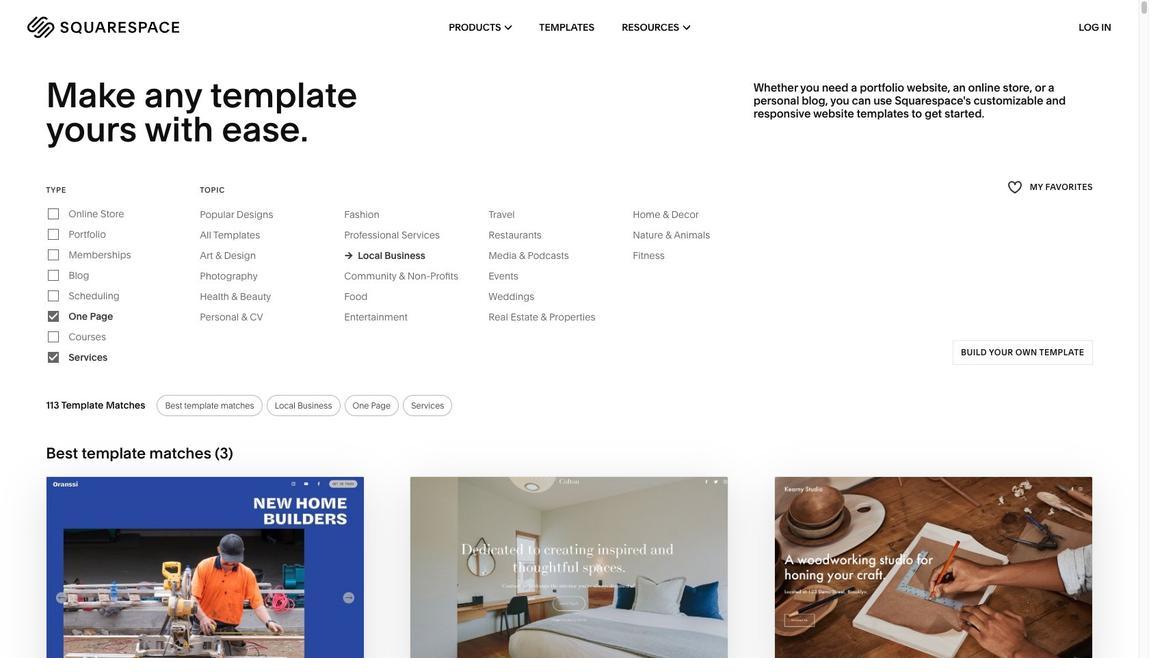 Task type: describe. For each thing, give the bounding box(es) containing it.
colton image
[[411, 477, 728, 659]]

kearny image
[[775, 477, 1093, 659]]



Task type: vqa. For each thing, say whether or not it's contained in the screenshot.
the ) for Fitness Templates ( 8 )
no



Task type: locate. For each thing, give the bounding box(es) containing it.
oranssi image
[[47, 477, 364, 659]]



